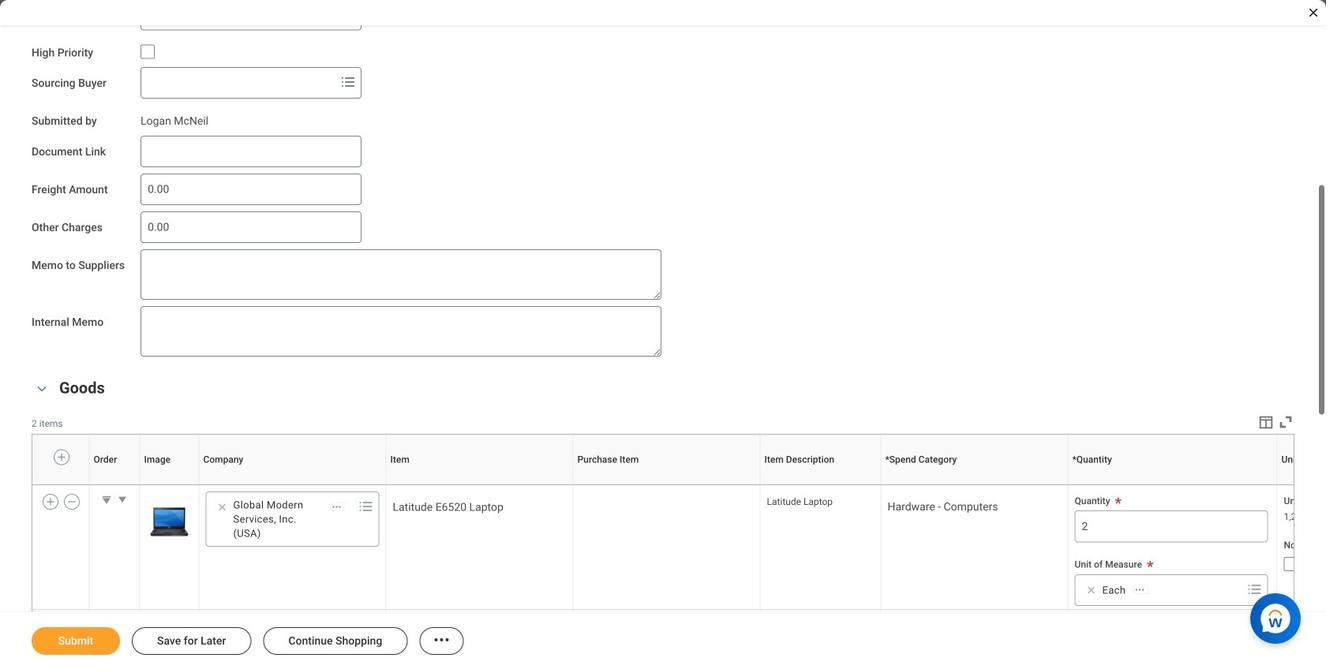 Task type: locate. For each thing, give the bounding box(es) containing it.
prompts image for global modern services, inc. (usa), press delete to clear value. option
[[356, 497, 375, 516]]

action bar region
[[0, 612, 1326, 669]]

minus image
[[66, 495, 77, 509]]

0 horizontal spatial related actions image
[[331, 502, 342, 513]]

global modern services, inc. (usa), press delete to clear value. option
[[211, 498, 350, 541]]

4 column header from the left
[[386, 485, 573, 486]]

toolbar
[[1246, 414, 1295, 434]]

0 vertical spatial prompts image
[[356, 497, 375, 516]]

1 row element from the top
[[32, 435, 1326, 485]]

plus image
[[45, 495, 56, 509]]

1 vertical spatial related actions image
[[432, 631, 451, 650]]

None text field
[[141, 174, 362, 205]]

3 row element from the top
[[32, 610, 1326, 669]]

prompts image for each, press delete to clear value. option
[[1245, 580, 1264, 599]]

0 horizontal spatial prompts image
[[356, 497, 375, 516]]

3 column header from the left
[[199, 485, 386, 486]]

each, press delete to clear value. option
[[1080, 581, 1154, 600]]

2 column header from the left
[[140, 485, 199, 486]]

1 horizontal spatial prompts image
[[1245, 580, 1264, 599]]

None text field
[[141, 136, 362, 167], [141, 211, 362, 243], [141, 249, 662, 300], [141, 306, 662, 357], [141, 136, 362, 167], [141, 211, 362, 243], [141, 249, 662, 300], [141, 306, 662, 357]]

related actions image
[[331, 502, 342, 513], [432, 631, 451, 650]]

group
[[32, 376, 1326, 669]]

1 vertical spatial prompts image
[[1245, 580, 1264, 599]]

caret down image
[[114, 492, 130, 508]]

x small image
[[214, 500, 230, 515]]

each element
[[1102, 583, 1126, 597]]

row element
[[32, 435, 1326, 485], [32, 486, 1326, 610], [32, 610, 1326, 669]]

1 horizontal spatial related actions image
[[432, 631, 451, 650]]

column header
[[89, 485, 140, 486], [140, 485, 199, 486], [199, 485, 386, 486], [386, 485, 573, 486], [573, 485, 760, 486], [760, 485, 881, 486], [881, 485, 1068, 486]]

workday assistant region
[[1251, 587, 1307, 644]]

x small image
[[1084, 582, 1099, 598]]

dialog
[[0, 0, 1326, 669]]

prompts image
[[339, 73, 358, 92]]

prompts image
[[356, 497, 375, 516], [1245, 580, 1264, 599]]

6 column header from the left
[[760, 485, 881, 486]]

chevron down image
[[32, 384, 51, 395]]



Task type: vqa. For each thing, say whether or not it's contained in the screenshot.
the right related actions image
yes



Task type: describe. For each thing, give the bounding box(es) containing it.
close checkout image
[[1307, 6, 1320, 19]]

0 vertical spatial related actions image
[[331, 502, 342, 513]]

caret bottom image
[[99, 492, 114, 508]]

plus image
[[56, 450, 67, 464]]

global modern services, inc. (usa) element
[[233, 498, 322, 541]]

7 column header from the left
[[881, 485, 1068, 486]]

fullscreen image
[[1277, 414, 1295, 431]]

Search field
[[141, 69, 336, 97]]

related actions image inside action bar region
[[432, 631, 451, 650]]

click to view/edit grid preferences image
[[1258, 414, 1275, 431]]

logan mcneil element
[[141, 111, 208, 128]]

related actions image
[[1135, 585, 1146, 596]]

1 column header from the left
[[89, 485, 140, 486]]

2 row element from the top
[[32, 486, 1326, 610]]

5 column header from the left
[[573, 485, 760, 486]]



